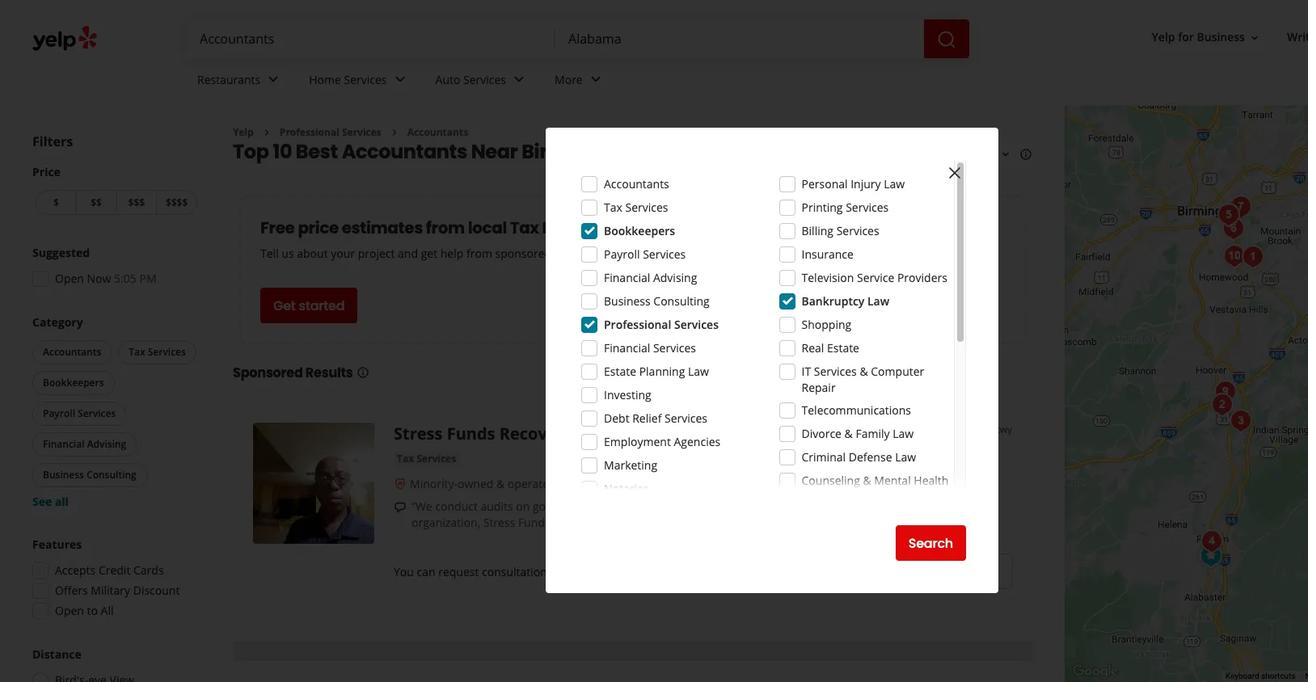 Task type: describe. For each thing, give the bounding box(es) containing it.
employment agencies
[[604, 434, 721, 450]]

google image
[[1069, 661, 1122, 682]]

now
[[87, 271, 111, 286]]

category
[[32, 315, 83, 330]]

business inside group
[[43, 468, 84, 482]]

services up planning
[[653, 340, 696, 356]]

offers military discount
[[55, 583, 180, 598]]

2 horizontal spatial from
[[550, 565, 576, 580]]

consulting inside button
[[87, 468, 136, 482]]

2 government from the left
[[893, 499, 957, 515]]

16 chevron right v2 image
[[388, 126, 401, 139]]

distance
[[32, 647, 82, 662]]

to inside "we conduct audits on government agencies to locate families that are owed money by the government if our organization, stress funds recovery, contacted you we believe that we have…"
[[649, 499, 660, 515]]

stress funds recovery image
[[1195, 540, 1227, 572]]

business consulting inside search dialog
[[604, 293, 710, 309]]

stress inside stress funds recovery tax services
[[394, 423, 443, 445]]

printing services
[[802, 200, 889, 215]]

restaurants link
[[184, 58, 296, 105]]

consultation
[[482, 565, 547, 580]]

$$$ button
[[116, 190, 156, 215]]

yelp for business button
[[1145, 23, 1268, 52]]

16 chevron right v2 image
[[260, 126, 273, 139]]

get
[[273, 297, 296, 315]]

have…"
[[787, 515, 825, 531]]

near
[[471, 139, 518, 165]]

funds inside stress funds recovery tax services
[[447, 423, 495, 445]]

keyboard shortcuts button
[[1226, 671, 1296, 682]]

suggested
[[32, 245, 90, 260]]

debt
[[604, 411, 630, 426]]

stress inside "we conduct audits on government agencies to locate families that are owed money by the government if our organization, stress funds recovery, contacted you we believe that we have…"
[[483, 515, 515, 531]]

health
[[914, 473, 949, 488]]

16 speech v2 image
[[394, 501, 407, 514]]

keyboard
[[1226, 672, 1259, 681]]

businesses.
[[554, 246, 615, 261]]

conduct
[[435, 499, 478, 515]]

payroll services button
[[32, 402, 126, 426]]

request a consultation button
[[833, 554, 1012, 590]]

$$$$
[[166, 196, 188, 209]]

discount
[[133, 583, 180, 598]]

employment
[[604, 434, 671, 450]]

marketing
[[604, 458, 657, 473]]

providers
[[897, 270, 948, 285]]

price
[[298, 217, 339, 240]]

16 free consultation v2 image
[[576, 478, 589, 491]]

debt relief services
[[604, 411, 708, 426]]

0 horizontal spatial professional services
[[280, 125, 381, 139]]

5:05
[[114, 271, 137, 286]]

bankruptcy
[[802, 293, 865, 309]]

counseling
[[802, 473, 860, 488]]

consultation
[[915, 563, 997, 581]]

business
[[601, 565, 647, 580]]

strategic tax & accounting, llc image
[[1217, 212, 1250, 245]]

payroll inside button
[[43, 407, 75, 420]]

accountants inside button
[[43, 345, 101, 359]]

hoover tax services image
[[1209, 376, 1242, 408]]

& up audits
[[496, 477, 505, 492]]

more link
[[542, 58, 618, 105]]

billing
[[802, 223, 834, 239]]

accountants down 24 chevron down v2 icon
[[342, 139, 467, 165]]

can
[[417, 565, 435, 580]]

david p. kassouf, cpa image
[[1212, 198, 1245, 231]]

we
[[684, 515, 701, 531]]

recovery
[[499, 423, 573, 445]]

cards
[[133, 563, 164, 578]]

advising inside button
[[87, 437, 126, 451]]

tax inside free price estimates from local tax professionals tell us about your project and get help from sponsored businesses.
[[510, 217, 539, 240]]

business categories element
[[184, 58, 1308, 105]]

1 vertical spatial from
[[466, 246, 492, 261]]

16 chevron down v2 image
[[1248, 31, 1261, 44]]

services down 'injury'
[[846, 200, 889, 215]]

it
[[802, 364, 811, 379]]

locate
[[663, 499, 694, 515]]

professionals
[[542, 217, 650, 240]]

television
[[802, 270, 854, 285]]

user actions element
[[1139, 23, 1308, 55]]

accepts
[[55, 563, 96, 578]]

offers
[[55, 583, 88, 598]]

free for consultations
[[592, 477, 615, 492]]

payroll services inside payroll services button
[[43, 407, 116, 420]]

services up financial services
[[674, 317, 719, 332]]

0 vertical spatial that
[[741, 499, 763, 515]]

the
[[872, 499, 890, 515]]

notaries
[[604, 481, 649, 496]]

stone avant & daniels, pc image
[[1218, 240, 1250, 272]]

price group
[[32, 164, 201, 218]]

service
[[857, 270, 894, 285]]

tax inside search dialog
[[604, 200, 622, 215]]

free price estimates from local tax professionals image
[[847, 236, 928, 316]]

open for open to all
[[55, 603, 84, 619]]

search image
[[937, 30, 956, 49]]

24 chevron down v2 image
[[390, 70, 410, 89]]

your
[[331, 246, 355, 261]]

services up the agencies
[[665, 411, 708, 426]]

telecommunications
[[802, 403, 911, 418]]

0 vertical spatial financial
[[604, 270, 650, 285]]

minority-
[[410, 477, 458, 492]]

1 government from the left
[[533, 499, 597, 515]]

military
[[91, 583, 130, 598]]

about
[[297, 246, 328, 261]]

yelp link
[[233, 125, 254, 139]]

are
[[765, 499, 783, 515]]

project
[[358, 246, 395, 261]]

1 horizontal spatial tax services button
[[394, 451, 459, 468]]

estimates
[[342, 217, 423, 240]]

group containing suggested
[[27, 245, 201, 292]]

filters
[[32, 133, 73, 150]]

map region
[[975, 0, 1308, 682]]

families
[[697, 499, 738, 515]]

0 horizontal spatial tax services button
[[118, 340, 196, 365]]

free for price
[[260, 217, 295, 240]]

started
[[299, 297, 345, 315]]

& left the family
[[845, 426, 853, 441]]

close image
[[945, 163, 965, 183]]

business consulting button
[[32, 463, 147, 488]]

help
[[440, 246, 464, 261]]

sas tax & accounting image
[[1195, 525, 1228, 557]]

all
[[101, 603, 114, 619]]

organization,
[[412, 515, 480, 531]]

tax services inside 'button'
[[129, 345, 186, 359]]

financial inside button
[[43, 437, 85, 451]]

criminal
[[802, 450, 846, 465]]

credit
[[99, 563, 130, 578]]

you
[[662, 515, 681, 531]]

real
[[802, 340, 824, 356]]

divorce & family law
[[802, 426, 914, 441]]

services left 24 chevron down v2 icon
[[344, 72, 387, 87]]

features
[[32, 537, 82, 552]]

financial services
[[604, 340, 696, 356]]

bookkeepers inside search dialog
[[604, 223, 675, 239]]

billing services
[[802, 223, 879, 239]]

insurance
[[802, 247, 854, 262]]

birmingham,
[[522, 139, 650, 165]]

services left 16 chevron right v2 icon
[[342, 125, 381, 139]]

beck & hill image
[[1225, 405, 1257, 437]]

law for estate planning law
[[688, 364, 709, 379]]

see all button
[[32, 494, 69, 509]]

services inside button
[[78, 407, 116, 420]]

investing
[[604, 387, 652, 403]]

counseling & mental health
[[802, 473, 949, 488]]



Task type: locate. For each thing, give the bounding box(es) containing it.
0 vertical spatial financial advising
[[604, 270, 697, 285]]

1 horizontal spatial consulting
[[654, 293, 710, 309]]

1 24 chevron down v2 image from the left
[[264, 70, 283, 89]]

all
[[55, 494, 69, 509]]

defense
[[849, 450, 892, 465]]

tax up professionals
[[604, 200, 622, 215]]

free inside free price estimates from local tax professionals tell us about your project and get help from sponsored businesses.
[[260, 217, 295, 240]]

accountants down birmingham, at left
[[604, 176, 669, 192]]

advising up business consulting button at left bottom
[[87, 437, 126, 451]]

0 horizontal spatial stress
[[394, 423, 443, 445]]

0 horizontal spatial professional
[[280, 125, 339, 139]]

0 horizontal spatial to
[[87, 603, 98, 619]]

funds
[[447, 423, 495, 445], [518, 515, 550, 531]]

0 horizontal spatial funds
[[447, 423, 495, 445]]

estate down shopping
[[827, 340, 859, 356]]

1 horizontal spatial funds
[[518, 515, 550, 531]]

financial advising down payroll services button
[[43, 437, 126, 451]]

0 vertical spatial payroll
[[604, 247, 640, 262]]

if
[[960, 499, 967, 515]]

get started
[[273, 297, 345, 315]]

shortcuts
[[1261, 672, 1296, 681]]

24 chevron down v2 image right more
[[586, 70, 605, 89]]

1 horizontal spatial from
[[466, 246, 492, 261]]

0 horizontal spatial consulting
[[87, 468, 136, 482]]

tax inside stress funds recovery tax services
[[397, 452, 414, 466]]

services down pm
[[148, 345, 186, 359]]

tax services inside search dialog
[[604, 200, 668, 215]]

best
[[296, 139, 338, 165]]

1 vertical spatial business
[[604, 293, 651, 309]]

1 vertical spatial open
[[55, 603, 84, 619]]

to down consultations
[[649, 499, 660, 515]]

financial down businesses.
[[604, 270, 650, 285]]

1 horizontal spatial financial advising
[[604, 270, 697, 285]]

get started button
[[260, 288, 358, 324]]

24 chevron down v2 image for auto services
[[509, 70, 529, 89]]

1 vertical spatial bookkeepers
[[43, 376, 104, 390]]

24 chevron down v2 image for more
[[586, 70, 605, 89]]

"we
[[412, 499, 432, 515]]

group containing features
[[27, 537, 201, 624]]

dipiazza larocca heeter image
[[1237, 241, 1269, 273]]

services down 'printing services'
[[837, 223, 879, 239]]

$$ button
[[76, 190, 116, 215]]

repair
[[802, 380, 836, 395]]

1 vertical spatial that
[[744, 515, 766, 531]]

1 horizontal spatial estate
[[827, 340, 859, 356]]

criminal defense law
[[802, 450, 916, 465]]

1 horizontal spatial advising
[[653, 270, 697, 285]]

services inside 'button'
[[148, 345, 186, 359]]

0 horizontal spatial government
[[533, 499, 597, 515]]

advising inside search dialog
[[653, 270, 697, 285]]

1 vertical spatial free
[[592, 477, 615, 492]]

1 vertical spatial yelp
[[233, 125, 254, 139]]

financial advising down businesses.
[[604, 270, 697, 285]]

0 vertical spatial consulting
[[654, 293, 710, 309]]

yelp for business
[[1152, 29, 1245, 45]]

0 horizontal spatial financial advising
[[43, 437, 126, 451]]

24 chevron down v2 image for restaurants
[[264, 70, 283, 89]]

0 horizontal spatial from
[[426, 217, 465, 240]]

1 horizontal spatial 24 chevron down v2 image
[[509, 70, 529, 89]]

3590-
[[918, 423, 944, 437]]

from left this
[[550, 565, 576, 580]]

to left 'all'
[[87, 603, 98, 619]]

our
[[970, 499, 988, 515]]

payroll down professionals
[[604, 247, 640, 262]]

0 horizontal spatial business
[[43, 468, 84, 482]]

consulting inside search dialog
[[654, 293, 710, 309]]

3590-b pelham pkwy
[[918, 423, 1012, 437]]

0 vertical spatial funds
[[447, 423, 495, 445]]

law right planning
[[688, 364, 709, 379]]

0 vertical spatial payroll services
[[604, 247, 686, 262]]

tax up sponsored
[[510, 217, 539, 240]]

free up tell
[[260, 217, 295, 240]]

services inside stress funds recovery tax services
[[417, 452, 456, 466]]

financial advising inside search dialog
[[604, 270, 697, 285]]

get
[[421, 246, 438, 261]]

financial advising
[[604, 270, 697, 285], [43, 437, 126, 451]]

law for personal injury law
[[884, 176, 905, 192]]

yelp
[[1152, 29, 1175, 45], [233, 125, 254, 139]]

24 chevron down v2 image inside auto services link
[[509, 70, 529, 89]]

1 vertical spatial professional services
[[604, 317, 719, 332]]

tell
[[260, 246, 279, 261]]

1 horizontal spatial tax services
[[604, 200, 668, 215]]

services down professionals
[[643, 247, 686, 262]]

free consultations
[[592, 477, 689, 492]]

on
[[516, 499, 530, 515]]

16 minority owned v2 image
[[394, 478, 407, 491]]

estate up investing
[[604, 364, 636, 379]]

group containing category
[[29, 315, 201, 510]]

bookkeepers inside button
[[43, 376, 104, 390]]

consulting up financial services
[[654, 293, 710, 309]]

that
[[741, 499, 763, 515], [744, 515, 766, 531]]

law for criminal defense law
[[895, 450, 916, 465]]

stress funds recovery tax services
[[394, 423, 573, 466]]

1 vertical spatial to
[[87, 603, 98, 619]]

divorce
[[802, 426, 842, 441]]

government up recovery,
[[533, 499, 597, 515]]

1 vertical spatial financial
[[604, 340, 650, 356]]

agencies
[[600, 499, 646, 515]]

&
[[860, 364, 868, 379], [845, 426, 853, 441], [863, 473, 871, 488], [496, 477, 505, 492]]

0 vertical spatial group
[[27, 245, 201, 292]]

shopping
[[802, 317, 852, 332]]

1 horizontal spatial to
[[649, 499, 660, 515]]

personal
[[802, 176, 848, 192]]

request
[[848, 563, 900, 581]]

that left we
[[744, 515, 766, 531]]

yelp inside button
[[1152, 29, 1175, 45]]

sponsored
[[233, 364, 303, 383]]

0 horizontal spatial payroll services
[[43, 407, 116, 420]]

accountants inside search dialog
[[604, 176, 669, 192]]

professional services up financial services
[[604, 317, 719, 332]]

$$$$ button
[[156, 190, 197, 215]]

1 vertical spatial payroll services
[[43, 407, 116, 420]]

1 vertical spatial professional
[[604, 317, 671, 332]]

0 vertical spatial bookkeepers
[[604, 223, 675, 239]]

1 horizontal spatial yelp
[[1152, 29, 1175, 45]]

0 vertical spatial open
[[55, 271, 84, 286]]

that left "are"
[[741, 499, 763, 515]]

1 horizontal spatial bookkeepers
[[604, 223, 675, 239]]

professional services inside search dialog
[[604, 317, 719, 332]]

0 horizontal spatial yelp
[[233, 125, 254, 139]]

0 horizontal spatial tax services
[[129, 345, 186, 359]]

0 horizontal spatial free
[[260, 217, 295, 240]]

business consulting inside button
[[43, 468, 136, 482]]

open down suggested
[[55, 271, 84, 286]]

home services
[[309, 72, 387, 87]]

1 vertical spatial payroll
[[43, 407, 75, 420]]

1 vertical spatial tax services button
[[394, 451, 459, 468]]

24 chevron down v2 image inside restaurants link
[[264, 70, 283, 89]]

law
[[884, 176, 905, 192], [868, 293, 889, 309], [688, 364, 709, 379], [893, 426, 914, 441], [895, 450, 916, 465]]

2 horizontal spatial business
[[1197, 29, 1245, 45]]

auto services
[[435, 72, 506, 87]]

open to all
[[55, 603, 114, 619]]

distance option group
[[27, 647, 201, 682]]

accountants up bookkeepers button
[[43, 345, 101, 359]]

law up mental
[[895, 450, 916, 465]]

0 vertical spatial professional services
[[280, 125, 381, 139]]

1 vertical spatial tax services
[[129, 345, 186, 359]]

1 vertical spatial consulting
[[87, 468, 136, 482]]

1 vertical spatial group
[[29, 315, 201, 510]]

0 vertical spatial business
[[1197, 29, 1245, 45]]

search dialog
[[0, 0, 1308, 682]]

1 horizontal spatial business
[[604, 293, 651, 309]]

0 vertical spatial stress
[[394, 423, 443, 445]]

24 chevron down v2 image inside more link
[[586, 70, 605, 89]]

business up the all
[[43, 468, 84, 482]]

payroll down bookkeepers button
[[43, 407, 75, 420]]

tax inside 'button'
[[129, 345, 145, 359]]

randall m hancock, cpa image
[[1225, 190, 1257, 223]]

financial down payroll services button
[[43, 437, 85, 451]]

and
[[398, 246, 418, 261]]

professional services down home
[[280, 125, 381, 139]]

0 vertical spatial 16 info v2 image
[[1020, 148, 1033, 161]]

to
[[649, 499, 660, 515], [87, 603, 98, 619]]

free price estimates from local tax professionals tell us about your project and get help from sponsored businesses.
[[260, 217, 650, 261]]

services up professionals
[[625, 200, 668, 215]]

1 horizontal spatial free
[[592, 477, 615, 492]]

1 horizontal spatial 16 info v2 image
[[1020, 148, 1033, 161]]

1 horizontal spatial government
[[893, 499, 957, 515]]

services up repair at the right of the page
[[814, 364, 857, 379]]

1 horizontal spatial professional services
[[604, 317, 719, 332]]

planning
[[639, 364, 685, 379]]

believe
[[704, 515, 741, 531]]

business consulting up financial services
[[604, 293, 710, 309]]

2 vertical spatial from
[[550, 565, 576, 580]]

1 vertical spatial financial advising
[[43, 437, 126, 451]]

financial advising button
[[32, 433, 137, 457]]

financial up "estate planning law"
[[604, 340, 650, 356]]

0 vertical spatial advising
[[653, 270, 697, 285]]

tax services button down pm
[[118, 340, 196, 365]]

0 horizontal spatial 16 info v2 image
[[356, 367, 369, 379]]

accountants link
[[407, 125, 468, 139]]

tax services button up minority-
[[394, 451, 459, 468]]

0 horizontal spatial estate
[[604, 364, 636, 379]]

1 horizontal spatial payroll services
[[604, 247, 686, 262]]

bookkeepers up businesses.
[[604, 223, 675, 239]]

0 horizontal spatial payroll
[[43, 407, 75, 420]]

0 vertical spatial from
[[426, 217, 465, 240]]

professional up financial services
[[604, 317, 671, 332]]

3 24 chevron down v2 image from the left
[[586, 70, 605, 89]]

business up financial services
[[604, 293, 651, 309]]

0 vertical spatial yelp
[[1152, 29, 1175, 45]]

1 vertical spatial funds
[[518, 515, 550, 531]]

2 vertical spatial financial
[[43, 437, 85, 451]]

0 vertical spatial estate
[[827, 340, 859, 356]]

yelp for yelp for business
[[1152, 29, 1175, 45]]

law down service
[[868, 293, 889, 309]]

bookkeepers down accountants button
[[43, 376, 104, 390]]

0 vertical spatial free
[[260, 217, 295, 240]]

tax services link
[[394, 451, 459, 468]]

family
[[856, 426, 890, 441]]

from up help
[[426, 217, 465, 240]]

1 horizontal spatial payroll
[[604, 247, 640, 262]]

24 chevron down v2 image right auto services
[[509, 70, 529, 89]]

free right 16 free consultation v2 image
[[592, 477, 615, 492]]

accountants right 16 chevron right v2 icon
[[407, 125, 468, 139]]

0 vertical spatial tax services button
[[118, 340, 196, 365]]

open for open now 5:05 pm
[[55, 271, 84, 286]]

law right 'injury'
[[884, 176, 905, 192]]

2 horizontal spatial 24 chevron down v2 image
[[586, 70, 605, 89]]

payroll services down professionals
[[604, 247, 686, 262]]

1 horizontal spatial business consulting
[[604, 293, 710, 309]]

0 horizontal spatial advising
[[87, 437, 126, 451]]

alabama
[[654, 139, 745, 165]]

funds down the on
[[518, 515, 550, 531]]

business inside search dialog
[[604, 293, 651, 309]]

payroll services
[[604, 247, 686, 262], [43, 407, 116, 420]]

computer
[[871, 364, 924, 379]]

1 horizontal spatial professional
[[604, 317, 671, 332]]

open down offers
[[55, 603, 84, 619]]

real estate
[[802, 340, 859, 356]]

payroll services inside search dialog
[[604, 247, 686, 262]]

0 horizontal spatial 24 chevron down v2 image
[[264, 70, 283, 89]]

$ button
[[36, 190, 76, 215]]

open
[[55, 271, 84, 286], [55, 603, 84, 619]]

tax up 16 minority owned v2 image
[[397, 452, 414, 466]]

10
[[273, 139, 292, 165]]

yelp for yelp link
[[233, 125, 254, 139]]

open now 5:05 pm
[[55, 271, 157, 286]]

bookkeepers
[[604, 223, 675, 239], [43, 376, 104, 390]]

tax right accountants button
[[129, 345, 145, 359]]

business left 16 chevron down v2 "image" on the right top of the page
[[1197, 29, 1245, 45]]

business
[[1197, 29, 1245, 45], [604, 293, 651, 309], [43, 468, 84, 482]]

funds inside "we conduct audits on government agencies to locate families that are owed money by the government if our organization, stress funds recovery, contacted you we believe that we have…"
[[518, 515, 550, 531]]

services up minority-
[[417, 452, 456, 466]]

relief
[[632, 411, 662, 426]]

yelp left for
[[1152, 29, 1175, 45]]

restaurants
[[197, 72, 261, 87]]

1 vertical spatial estate
[[604, 364, 636, 379]]

& left the computer
[[860, 364, 868, 379]]

2 open from the top
[[55, 603, 84, 619]]

local
[[468, 217, 507, 240]]

writ link
[[1281, 23, 1308, 52]]

minority-owned & operated
[[410, 477, 556, 492]]

1 vertical spatial 16 info v2 image
[[356, 367, 369, 379]]

payroll inside search dialog
[[604, 247, 640, 262]]

search button
[[896, 526, 966, 561]]

injury
[[851, 176, 881, 192]]

this
[[579, 565, 598, 580]]

law left 3590- at the bottom of page
[[893, 426, 914, 441]]

None search field
[[187, 19, 973, 58]]

2 vertical spatial business
[[43, 468, 84, 482]]

by
[[857, 499, 869, 515]]

2 24 chevron down v2 image from the left
[[509, 70, 529, 89]]

0 vertical spatial to
[[649, 499, 660, 515]]

0 horizontal spatial business consulting
[[43, 468, 136, 482]]

it services & computer repair
[[802, 364, 924, 395]]

group
[[27, 245, 201, 292], [29, 315, 201, 510], [27, 537, 201, 624]]

government down health
[[893, 499, 957, 515]]

funds up the owned
[[447, 423, 495, 445]]

16 info v2 image
[[1020, 148, 1033, 161], [356, 367, 369, 379]]

business inside user actions element
[[1197, 29, 1245, 45]]

results
[[305, 364, 353, 383]]

professional right 16 chevron right v2 image
[[280, 125, 339, 139]]

yelp left 16 chevron right v2 image
[[233, 125, 254, 139]]

services right auto
[[463, 72, 506, 87]]

services up "financial advising" button
[[78, 407, 116, 420]]

tax services up professionals
[[604, 200, 668, 215]]

1 vertical spatial stress
[[483, 515, 515, 531]]

1 horizontal spatial stress
[[483, 515, 515, 531]]

payroll
[[604, 247, 640, 262], [43, 407, 75, 420]]

pkwy
[[989, 423, 1012, 437]]

2 vertical spatial group
[[27, 537, 201, 624]]

payroll services down bookkeepers button
[[43, 407, 116, 420]]

consulting
[[654, 293, 710, 309], [87, 468, 136, 482]]

0 vertical spatial tax services
[[604, 200, 668, 215]]

0 vertical spatial business consulting
[[604, 293, 710, 309]]

you
[[394, 565, 414, 580]]

television service providers
[[802, 270, 948, 285]]

24 chevron down v2 image
[[264, 70, 283, 89], [509, 70, 529, 89], [586, 70, 605, 89]]

owned
[[458, 477, 493, 492]]

stress funds recovery image
[[253, 423, 374, 544]]

sponsored results
[[233, 364, 353, 383]]

0 horizontal spatial bookkeepers
[[43, 376, 104, 390]]

consulting down "financial advising" button
[[87, 468, 136, 482]]

& down defense
[[863, 473, 871, 488]]

1 vertical spatial advising
[[87, 437, 126, 451]]

keyboard shortcuts
[[1226, 672, 1296, 681]]

24 chevron down v2 image right restaurants
[[264, 70, 283, 89]]

business consulting down "financial advising" button
[[43, 468, 136, 482]]

services inside it services & computer repair
[[814, 364, 857, 379]]

professional inside search dialog
[[604, 317, 671, 332]]

stress up tax services link at bottom
[[394, 423, 443, 445]]

1 open from the top
[[55, 271, 84, 286]]

financial advising inside button
[[43, 437, 126, 451]]

nationwide virtual accounting & tax image
[[1206, 389, 1238, 421]]

tax services down pm
[[129, 345, 186, 359]]

stress down audits
[[483, 515, 515, 531]]

$
[[53, 196, 59, 209]]

from down local
[[466, 246, 492, 261]]

sponsored
[[495, 246, 552, 261]]

& inside it services & computer repair
[[860, 364, 868, 379]]

writ
[[1287, 29, 1308, 45]]

advising up financial services
[[653, 270, 697, 285]]

1 vertical spatial business consulting
[[43, 468, 136, 482]]

0 vertical spatial professional
[[280, 125, 339, 139]]

a
[[903, 563, 912, 581]]



Task type: vqa. For each thing, say whether or not it's contained in the screenshot.
leftmost FUNDS
yes



